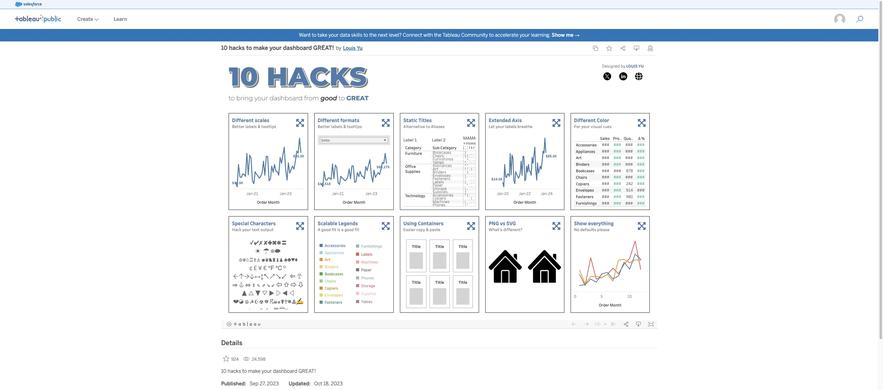 Task type: vqa. For each thing, say whether or not it's contained in the screenshot.
'#VOTD'
no



Task type: describe. For each thing, give the bounding box(es) containing it.
take
[[318, 32, 328, 38]]

make a copy image
[[593, 46, 599, 51]]

18,
[[324, 381, 330, 387]]

level?
[[389, 32, 402, 38]]

louis
[[343, 45, 356, 51]]

nominate for viz of the day image
[[648, 45, 654, 51]]

yu
[[357, 45, 363, 51]]

logo image
[[15, 15, 61, 23]]

tableau
[[443, 32, 460, 38]]

go to search image
[[849, 16, 872, 23]]

learning.
[[531, 32, 551, 38]]

great! for 10 hacks to make your dashboard great! by louis yu
[[314, 45, 334, 52]]

by
[[336, 45, 342, 51]]

924
[[231, 357, 239, 362]]

tara.schultz image
[[834, 13, 847, 26]]

great! for 10 hacks to make your dashboard great!
[[299, 368, 316, 374]]

2 the from the left
[[434, 32, 442, 38]]

updated :
[[289, 381, 311, 387]]

10 hacks to make your dashboard great!
[[221, 368, 316, 374]]

10 for 10 hacks to make your dashboard great!
[[221, 368, 227, 374]]

community
[[462, 32, 488, 38]]

dashboard for 10 hacks to make your dashboard great!
[[273, 368, 298, 374]]

27,
[[260, 381, 266, 387]]

create
[[77, 16, 93, 22]]

sep
[[250, 381, 259, 387]]

salesforce logo image
[[15, 2, 42, 7]]

: for published
[[245, 381, 246, 387]]

hacks for 10 hacks to make your dashboard great! by louis yu
[[229, 45, 245, 52]]

want
[[299, 32, 311, 38]]

dashboard for 10 hacks to make your dashboard great! by louis yu
[[283, 45, 312, 52]]

2023 for oct 18, 2023
[[331, 381, 343, 387]]

show
[[552, 32, 565, 38]]

make for 10 hacks to make your dashboard great!
[[248, 368, 261, 374]]

data
[[340, 32, 350, 38]]

sep 27, 2023
[[250, 381, 279, 387]]

details
[[221, 339, 243, 347]]



Task type: locate. For each thing, give the bounding box(es) containing it.
10
[[221, 45, 228, 52], [221, 368, 227, 374]]

0 horizontal spatial :
[[245, 381, 246, 387]]

2023 right 18,
[[331, 381, 343, 387]]

updated
[[289, 381, 309, 387]]

1 the from the left
[[370, 32, 377, 38]]

dashboard
[[283, 45, 312, 52], [273, 368, 298, 374]]

10 hacks to make your dashboard great! by louis yu
[[221, 45, 363, 52]]

0 vertical spatial dashboard
[[283, 45, 312, 52]]

learn
[[114, 16, 127, 22]]

create button
[[70, 10, 106, 29]]

24,598 views element
[[241, 354, 268, 365]]

oct
[[314, 381, 323, 387]]

2 : from the left
[[309, 381, 311, 387]]

dashboard up updated
[[273, 368, 298, 374]]

make for 10 hacks to make your dashboard great! by louis yu
[[254, 45, 268, 52]]

1 vertical spatial 10
[[221, 368, 227, 374]]

1 : from the left
[[245, 381, 246, 387]]

24,598
[[252, 357, 266, 362]]

to
[[312, 32, 317, 38], [364, 32, 369, 38], [490, 32, 494, 38], [246, 45, 252, 52], [242, 368, 247, 374]]

: for updated
[[309, 381, 311, 387]]

2023 right 27,
[[267, 381, 279, 387]]

hacks for 10 hacks to make your dashboard great!
[[228, 368, 241, 374]]

Add Favorite button
[[221, 354, 241, 364]]

2 10 from the top
[[221, 368, 227, 374]]

0 vertical spatial great!
[[314, 45, 334, 52]]

:
[[245, 381, 246, 387], [309, 381, 311, 387]]

1 vertical spatial great!
[[299, 368, 316, 374]]

1 vertical spatial make
[[248, 368, 261, 374]]

next
[[378, 32, 388, 38]]

accelerate
[[495, 32, 519, 38]]

→
[[575, 32, 580, 38]]

1 horizontal spatial :
[[309, 381, 311, 387]]

0 vertical spatial 10
[[221, 45, 228, 52]]

2 2023 from the left
[[331, 381, 343, 387]]

1 2023 from the left
[[267, 381, 279, 387]]

me
[[567, 32, 574, 38]]

2023
[[267, 381, 279, 387], [331, 381, 343, 387]]

the left "next"
[[370, 32, 377, 38]]

great!
[[314, 45, 334, 52], [299, 368, 316, 374]]

0 horizontal spatial 2023
[[267, 381, 279, 387]]

skills
[[351, 32, 363, 38]]

10 for 10 hacks to make your dashboard great! by louis yu
[[221, 45, 228, 52]]

1 horizontal spatial 2023
[[331, 381, 343, 387]]

published :
[[221, 381, 246, 387]]

make
[[254, 45, 268, 52], [248, 368, 261, 374]]

louis yu link
[[343, 45, 363, 52]]

with
[[424, 32, 433, 38]]

0 vertical spatial make
[[254, 45, 268, 52]]

favorite button image
[[607, 46, 613, 51]]

hacks
[[229, 45, 245, 52], [228, 368, 241, 374]]

connect
[[403, 32, 423, 38]]

1 vertical spatial hacks
[[228, 368, 241, 374]]

2023 for sep 27, 2023
[[267, 381, 279, 387]]

oct 18, 2023
[[314, 381, 343, 387]]

learn link
[[106, 10, 135, 29]]

your
[[329, 32, 339, 38], [520, 32, 530, 38], [270, 45, 282, 52], [262, 368, 272, 374]]

dashboard down want
[[283, 45, 312, 52]]

: left sep
[[245, 381, 246, 387]]

show me link
[[552, 32, 574, 38]]

the
[[370, 32, 377, 38], [434, 32, 442, 38]]

1 vertical spatial dashboard
[[273, 368, 298, 374]]

1 horizontal spatial the
[[434, 32, 442, 38]]

published
[[221, 381, 245, 387]]

great! down take
[[314, 45, 334, 52]]

0 vertical spatial hacks
[[229, 45, 245, 52]]

: left the oct at the bottom
[[309, 381, 311, 387]]

great! up "updated :"
[[299, 368, 316, 374]]

1 10 from the top
[[221, 45, 228, 52]]

the right with
[[434, 32, 442, 38]]

want to take your data skills to the next level? connect with the tableau community to accelerate your learning. show me →
[[299, 32, 580, 38]]

0 horizontal spatial the
[[370, 32, 377, 38]]



